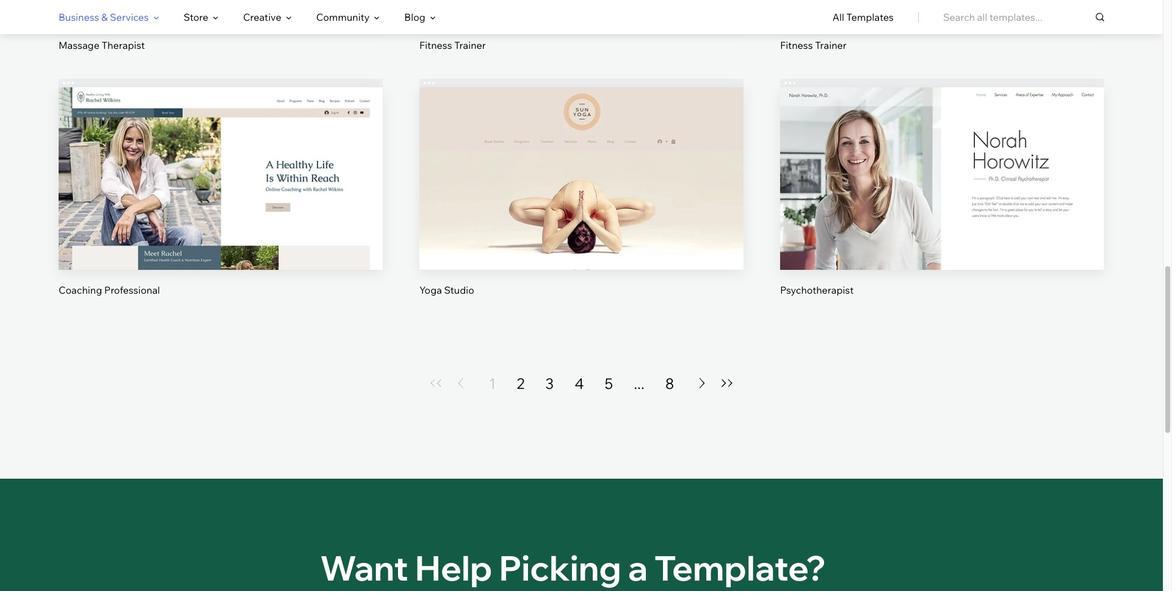 Task type: describe. For each thing, give the bounding box(es) containing it.
services
[[110, 11, 149, 23]]

fitness for first the health & wellness website templates - fitness trainer image from left
[[419, 39, 452, 51]]

therapist
[[102, 39, 145, 51]]

trainer for 1st the health & wellness website templates - fitness trainer image from right
[[815, 39, 847, 51]]

view button for professional
[[192, 187, 250, 216]]

yoga studio
[[419, 284, 474, 296]]

5
[[605, 374, 613, 392]]

blog
[[404, 11, 425, 23]]

1 health & wellness website templates - fitness trainer image from the left
[[419, 0, 744, 25]]

health & wellness website templates - yoga studio image
[[419, 87, 744, 270]]

3 link
[[545, 373, 554, 393]]

2 link
[[517, 373, 525, 393]]

business & services
[[59, 11, 149, 23]]

&
[[101, 11, 108, 23]]

edit for studio
[[572, 154, 591, 166]]

2 fitness trainer group from the left
[[780, 0, 1104, 52]]

categories by subject element
[[59, 1, 436, 34]]

view for studio
[[570, 196, 593, 208]]

health & wellness website templates - massage therapist image
[[59, 0, 383, 25]]

all templates link
[[833, 1, 894, 34]]

template?
[[654, 546, 826, 589]]

2 fitness trainer from the left
[[780, 39, 847, 51]]

2
[[517, 374, 525, 392]]

all
[[833, 11, 844, 23]]

trainer for first the health & wellness website templates - fitness trainer image from left
[[454, 39, 486, 51]]

yoga studio group
[[419, 79, 744, 297]]

last page image
[[720, 379, 735, 387]]

store
[[184, 11, 208, 23]]

help
[[415, 546, 492, 589]]

view button inside psychotherapist group
[[913, 187, 971, 216]]

view inside psychotherapist group
[[931, 196, 954, 208]]

psychotherapist
[[780, 284, 854, 296]]

Search search field
[[943, 0, 1104, 34]]

3
[[545, 374, 554, 392]]

a
[[628, 546, 648, 589]]

8
[[665, 374, 674, 392]]

creative
[[243, 11, 281, 23]]

psychotherapist group
[[780, 79, 1104, 297]]

4 link
[[575, 373, 584, 393]]

edit button for studio
[[553, 146, 611, 175]]

4
[[575, 374, 584, 392]]

picking
[[499, 546, 621, 589]]



Task type: locate. For each thing, give the bounding box(es) containing it.
0 horizontal spatial view
[[209, 196, 232, 208]]

1 horizontal spatial edit
[[572, 154, 591, 166]]

edit button inside coaching professional group
[[192, 146, 250, 175]]

0 horizontal spatial fitness trainer
[[419, 39, 486, 51]]

1 fitness trainer group from the left
[[419, 0, 744, 52]]

fitness for 1st the health & wellness website templates - fitness trainer image from right
[[780, 39, 813, 51]]

edit inside yoga studio group
[[572, 154, 591, 166]]

1 horizontal spatial trainer
[[815, 39, 847, 51]]

3 edit from the left
[[933, 154, 952, 166]]

edit button for professional
[[192, 146, 250, 175]]

3 view button from the left
[[913, 187, 971, 216]]

view button inside coaching professional group
[[192, 187, 250, 216]]

view for professional
[[209, 196, 232, 208]]

coaching professional
[[59, 284, 160, 296]]

2 view from the left
[[570, 196, 593, 208]]

...
[[634, 374, 645, 392]]

coaching
[[59, 284, 102, 296]]

None search field
[[943, 0, 1104, 34]]

0 horizontal spatial edit
[[212, 154, 230, 166]]

1 horizontal spatial edit button
[[553, 146, 611, 175]]

edit button inside yoga studio group
[[553, 146, 611, 175]]

view inside yoga studio group
[[570, 196, 593, 208]]

0 horizontal spatial edit button
[[192, 146, 250, 175]]

2 view button from the left
[[553, 187, 611, 216]]

1 fitness trainer from the left
[[419, 39, 486, 51]]

business
[[59, 11, 99, 23]]

1 edit from the left
[[212, 154, 230, 166]]

trainer
[[454, 39, 486, 51], [815, 39, 847, 51]]

1 trainer from the left
[[454, 39, 486, 51]]

2 horizontal spatial view button
[[913, 187, 971, 216]]

2 trainer from the left
[[815, 39, 847, 51]]

2 edit from the left
[[572, 154, 591, 166]]

edit button
[[192, 146, 250, 175], [553, 146, 611, 175], [913, 146, 971, 175]]

1
[[489, 374, 496, 392]]

professional
[[104, 284, 160, 296]]

all templates
[[833, 11, 894, 23]]

2 edit button from the left
[[553, 146, 611, 175]]

want
[[320, 546, 408, 589]]

health & wellness website templates - coaching professional image
[[59, 87, 383, 270]]

1 view from the left
[[209, 196, 232, 208]]

1 view button from the left
[[192, 187, 250, 216]]

templates
[[847, 11, 894, 23]]

fitness trainer
[[419, 39, 486, 51], [780, 39, 847, 51]]

2 health & wellness website templates - fitness trainer image from the left
[[780, 0, 1104, 25]]

edit inside coaching professional group
[[212, 154, 230, 166]]

2 horizontal spatial view
[[931, 196, 954, 208]]

massage therapist group
[[59, 0, 383, 52]]

3 edit button from the left
[[913, 146, 971, 175]]

coaching professional group
[[59, 79, 383, 297]]

fitness trainer down all
[[780, 39, 847, 51]]

health & wellness website templates - psychotherapist image
[[780, 87, 1104, 270]]

view button for studio
[[553, 187, 611, 216]]

massage
[[59, 39, 99, 51]]

1 horizontal spatial health & wellness website templates - fitness trainer image
[[780, 0, 1104, 25]]

1 fitness from the left
[[419, 39, 452, 51]]

fitness
[[419, 39, 452, 51], [780, 39, 813, 51]]

community
[[316, 11, 370, 23]]

0 horizontal spatial health & wellness website templates - fitness trainer image
[[419, 0, 744, 25]]

0 horizontal spatial view button
[[192, 187, 250, 216]]

1 horizontal spatial fitness
[[780, 39, 813, 51]]

0 horizontal spatial trainer
[[454, 39, 486, 51]]

3 view from the left
[[931, 196, 954, 208]]

1 horizontal spatial view button
[[553, 187, 611, 216]]

health & wellness website templates - fitness trainer image
[[419, 0, 744, 25], [780, 0, 1104, 25]]

view inside coaching professional group
[[209, 196, 232, 208]]

0 horizontal spatial fitness
[[419, 39, 452, 51]]

edit for professional
[[212, 154, 230, 166]]

1 horizontal spatial fitness trainer
[[780, 39, 847, 51]]

8 link
[[665, 373, 674, 393]]

view button
[[192, 187, 250, 216], [553, 187, 611, 216], [913, 187, 971, 216]]

fitness trainer group
[[419, 0, 744, 52], [780, 0, 1104, 52]]

edit
[[212, 154, 230, 166], [572, 154, 591, 166], [933, 154, 952, 166]]

fitness trainer down blog
[[419, 39, 486, 51]]

1 horizontal spatial view
[[570, 196, 593, 208]]

view
[[209, 196, 232, 208], [570, 196, 593, 208], [931, 196, 954, 208]]

categories. use the left and right arrow keys to navigate the menu element
[[0, 0, 1163, 34]]

next page image
[[695, 378, 710, 388]]

1 edit button from the left
[[192, 146, 250, 175]]

2 fitness from the left
[[780, 39, 813, 51]]

edit button inside psychotherapist group
[[913, 146, 971, 175]]

5 link
[[605, 373, 613, 393]]

0 horizontal spatial fitness trainer group
[[419, 0, 744, 52]]

want help picking a template?
[[320, 546, 826, 589]]

yoga
[[419, 284, 442, 296]]

studio
[[444, 284, 474, 296]]

edit inside psychotherapist group
[[933, 154, 952, 166]]

2 horizontal spatial edit button
[[913, 146, 971, 175]]

2 horizontal spatial edit
[[933, 154, 952, 166]]

massage therapist
[[59, 39, 145, 51]]

view button inside yoga studio group
[[553, 187, 611, 216]]

1 horizontal spatial fitness trainer group
[[780, 0, 1104, 52]]



Task type: vqa. For each thing, say whether or not it's contained in the screenshot.
Beauty Salon
no



